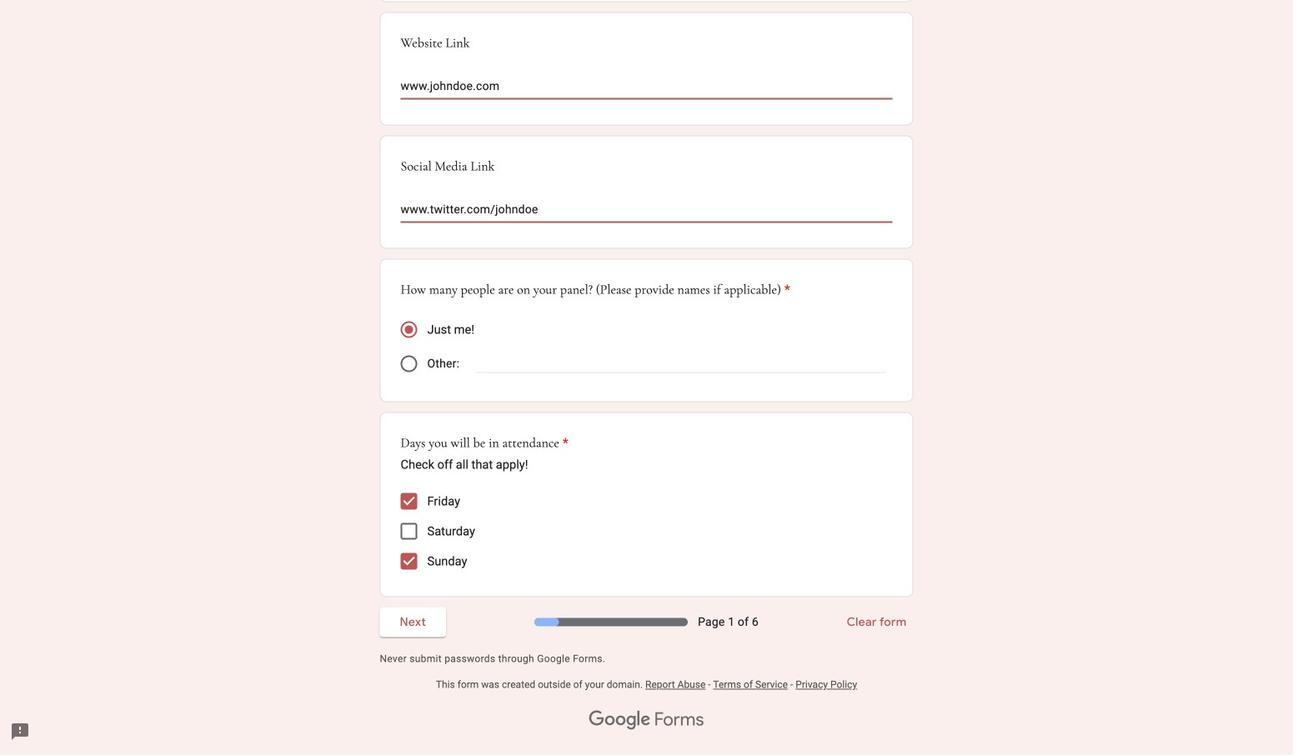 Task type: locate. For each thing, give the bounding box(es) containing it.
progress bar
[[535, 618, 688, 627]]

saturday image
[[402, 525, 416, 538]]

heading
[[401, 280, 791, 300], [401, 433, 569, 453]]

required question element
[[782, 280, 791, 300], [560, 433, 569, 453]]

list
[[380, 0, 914, 598], [401, 487, 893, 577]]

1 vertical spatial heading
[[401, 433, 569, 453]]

Just me! radio
[[401, 321, 417, 338]]

0 vertical spatial required question element
[[782, 280, 791, 300]]

None text field
[[401, 78, 893, 98]]

1 heading from the top
[[401, 280, 791, 300]]

None radio
[[401, 356, 417, 372]]

sunday image
[[401, 553, 417, 570]]

0 vertical spatial heading
[[401, 280, 791, 300]]

1 horizontal spatial required question element
[[782, 280, 791, 300]]

0 horizontal spatial required question element
[[560, 433, 569, 453]]

None text field
[[401, 201, 893, 221]]

1 vertical spatial required question element
[[560, 433, 569, 453]]

google image
[[589, 711, 651, 731]]



Task type: describe. For each thing, give the bounding box(es) containing it.
Sunday checkbox
[[401, 553, 417, 570]]

report a problem to google image
[[10, 722, 30, 742]]

Saturday checkbox
[[401, 523, 417, 540]]

just me! image
[[405, 326, 413, 334]]

Friday checkbox
[[401, 493, 417, 510]]

required question element for first heading from the top of the page
[[782, 280, 791, 300]]

Other response text field
[[476, 353, 886, 372]]

required question element for first heading from the bottom
[[560, 433, 569, 453]]

2 heading from the top
[[401, 433, 569, 453]]

friday image
[[401, 493, 417, 510]]



Task type: vqa. For each thing, say whether or not it's contained in the screenshot.
text box
yes



